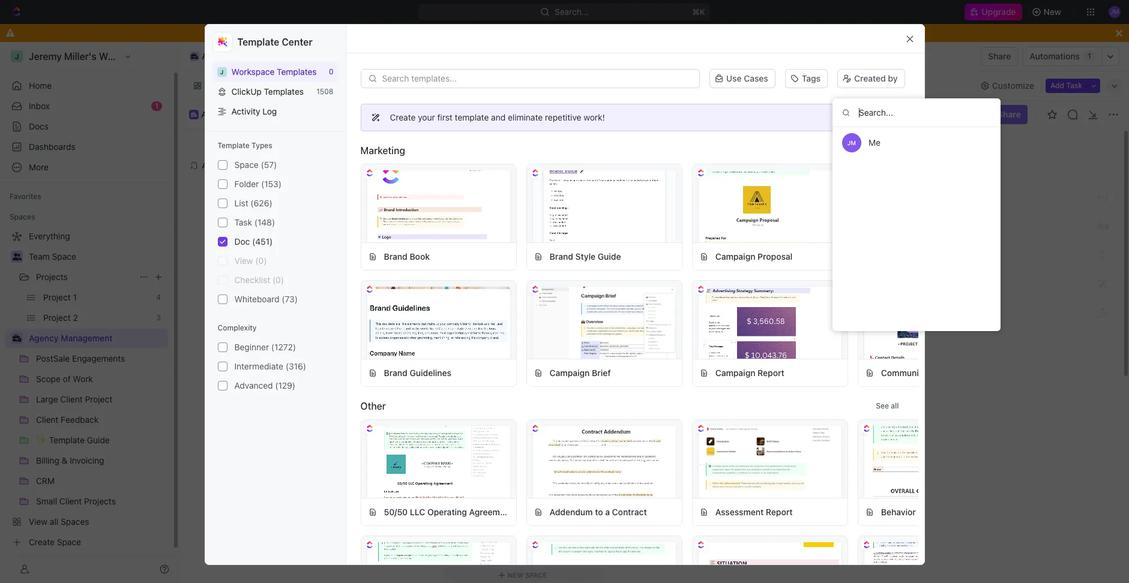 Task type: vqa. For each thing, say whether or not it's contained in the screenshot.


Task type: locate. For each thing, give the bounding box(es) containing it.
0 vertical spatial (0)
[[255, 256, 267, 266]]

agreement
[[469, 507, 513, 517]]

timeline
[[553, 80, 587, 90]]

templates up welcome! link
[[277, 67, 317, 77]]

1 horizontal spatial to
[[595, 507, 603, 517]]

view (0)
[[234, 256, 267, 266]]

1 vertical spatial see all button
[[871, 399, 904, 414]]

(153)
[[261, 179, 282, 189]]

agency management link for business time icon in the the sidebar navigation
[[29, 329, 166, 348]]

see all button for other
[[871, 399, 904, 414]]

management inside tree
[[61, 333, 113, 343]]

report right assessment on the right bottom of the page
[[766, 507, 793, 517]]

add page
[[202, 161, 237, 170]]

0 horizontal spatial (0)
[[255, 256, 267, 266]]

list right team link
[[712, 80, 727, 90]]

team inside tree
[[29, 252, 50, 262]]

0 horizontal spatial team
[[29, 252, 50, 262]]

resources,
[[644, 316, 689, 327]]

2 vertical spatial agency management link
[[29, 329, 166, 348]]

brand for brand style guide
[[550, 251, 573, 261]]

chart
[[425, 80, 447, 90]]

list down the folder
[[234, 198, 248, 208]]

0 horizontal spatial task
[[234, 217, 252, 228]]

1 see from the top
[[876, 146, 889, 155]]

the
[[478, 316, 492, 327], [743, 316, 757, 327]]

2 see from the top
[[876, 402, 889, 411]]

2 vertical spatial agency
[[29, 333, 59, 343]]

2 vertical spatial and
[[432, 331, 448, 342]]

0 horizontal spatial to
[[489, 28, 497, 38]]

getting started
[[432, 286, 566, 309]]

all
[[891, 146, 899, 155], [891, 402, 899, 411]]

(57)
[[261, 160, 277, 170]]

report down sidebar
[[758, 368, 785, 378]]

brand left guidelines
[[384, 368, 408, 378]]

brand
[[384, 251, 408, 261], [550, 251, 573, 261], [384, 368, 408, 378]]

1 the from the left
[[478, 316, 492, 327]]

1 vertical spatial welcome!
[[430, 232, 542, 260]]

brand for brand guidelines
[[384, 368, 408, 378]]

template up page
[[218, 141, 250, 150]]

me
[[869, 137, 881, 148]]

Search templates... text field
[[382, 74, 693, 83]]

1 vertical spatial templates
[[264, 86, 304, 97]]

report right behavior
[[918, 507, 945, 517]]

space inside tree
[[52, 252, 76, 262]]

1 vertical spatial (0)
[[273, 275, 284, 285]]

activity log button
[[212, 101, 338, 121]]

report for campaign report
[[758, 368, 785, 378]]

clickup templates
[[231, 86, 304, 97]]

1 vertical spatial agency
[[201, 109, 230, 119]]

0 horizontal spatial the
[[478, 316, 492, 327]]

2 vertical spatial template
[[486, 331, 529, 342]]

0 vertical spatial see all button
[[871, 143, 904, 158]]

0 horizontal spatial list
[[234, 198, 248, 208]]

brand guidelines
[[384, 368, 452, 378]]

llc
[[410, 507, 425, 517]]

space up the folder
[[234, 160, 259, 170]]

1 vertical spatial list
[[234, 198, 248, 208]]

1 vertical spatial agency management
[[201, 109, 283, 119]]

task (148)
[[234, 217, 275, 228]]

campaign down 'navigate'
[[716, 368, 756, 378]]

0 vertical spatial add
[[1051, 81, 1065, 90]]

1 horizontal spatial list
[[712, 80, 727, 90]]

view
[[234, 256, 253, 266]]

1 horizontal spatial task
[[1067, 81, 1083, 90]]

campaign left proposal
[[716, 251, 756, 261]]

to right 'navigate'
[[731, 316, 740, 327]]

activity
[[231, 106, 260, 116]]

1 vertical spatial team
[[29, 252, 50, 262]]

the left sidebar
[[743, 316, 757, 327]]

2 horizontal spatial and
[[588, 316, 604, 327]]

prompts
[[919, 251, 953, 261]]

all for marketing
[[891, 146, 899, 155]]

1 vertical spatial management
[[232, 109, 283, 119]]

report
[[758, 368, 785, 378], [766, 507, 793, 517], [918, 507, 945, 517]]

1 vertical spatial see
[[876, 402, 889, 411]]

tree
[[5, 227, 168, 552]]

intermediate
[[234, 361, 283, 372]]

0
[[329, 67, 334, 76]]

1 horizontal spatial team
[[669, 80, 690, 90]]

add task button
[[1046, 78, 1087, 93]]

report for behavior report
[[918, 507, 945, 517]]

1 vertical spatial add
[[202, 161, 217, 170]]

share inside button
[[988, 51, 1011, 61]]

1 horizontal spatial business time image
[[191, 112, 197, 117]]

0 vertical spatial task
[[1067, 81, 1083, 90]]

complexity
[[218, 324, 257, 333]]

0 vertical spatial template
[[237, 37, 279, 47]]

to
[[432, 316, 442, 327]]

campaign for campaign proposal
[[716, 251, 756, 261]]

favorites
[[10, 192, 41, 201]]

1 horizontal spatial add
[[444, 217, 459, 227]]

do you want to enable browser notifications? enable hide this
[[437, 28, 692, 38]]

(0) right view
[[255, 256, 267, 266]]

0 vertical spatial agency
[[202, 51, 231, 61]]

add for add page
[[202, 161, 217, 170]]

created by
[[854, 73, 898, 83]]

0 vertical spatial and
[[491, 112, 506, 122]]

1 all from the top
[[891, 146, 899, 155]]

campaign brief
[[550, 368, 611, 378]]

1 horizontal spatial the
[[743, 316, 757, 327]]

0 vertical spatial see all
[[876, 146, 899, 155]]

1 vertical spatial business time image
[[12, 335, 21, 342]]

campaign left brief
[[550, 368, 590, 378]]

task up 'doc'
[[234, 217, 252, 228]]

report for assessment report
[[766, 507, 793, 517]]

add for add task
[[1051, 81, 1065, 90]]

1 vertical spatial 1
[[155, 101, 159, 110]]

(129)
[[275, 381, 295, 391]]

sidebar navigation
[[0, 42, 180, 584]]

1 horizontal spatial (0)
[[273, 275, 284, 285]]

add inside button
[[1051, 81, 1065, 90]]

see down communication
[[876, 402, 889, 411]]

center
[[282, 37, 313, 47]]

welcome! link
[[262, 77, 303, 94]]

all down communication
[[891, 402, 899, 411]]

and right template
[[491, 112, 506, 122]]

template
[[455, 112, 489, 122]]

customize
[[992, 80, 1035, 90]]

communication campaign
[[881, 368, 986, 378]]

2 vertical spatial to
[[595, 507, 603, 517]]

task inside add task button
[[1067, 81, 1083, 90]]

see all down communication
[[876, 402, 899, 411]]

to left a
[[595, 507, 603, 517]]

space (57)
[[234, 160, 277, 170]]

see right jm
[[876, 146, 889, 155]]

to right want
[[489, 28, 497, 38]]

2 vertical spatial agency management
[[29, 333, 113, 343]]

2 the from the left
[[743, 316, 757, 327]]

doc
[[234, 237, 250, 247]]

see
[[876, 146, 889, 155], [876, 402, 889, 411]]

wiki
[[326, 80, 343, 90]]

new
[[1044, 7, 1062, 17]]

2 vertical spatial add
[[444, 217, 459, 227]]

1 see all from the top
[[876, 146, 899, 155]]

organizational chart link
[[362, 77, 447, 94]]

create
[[390, 112, 416, 122]]

templates
[[277, 67, 317, 77], [264, 86, 304, 97]]

(148)
[[254, 217, 275, 228]]

share down customize button
[[998, 109, 1021, 119]]

marketing down create
[[361, 145, 405, 156]]

and right guide
[[588, 316, 604, 327]]

1 horizontal spatial space
[[234, 160, 259, 170]]

log
[[263, 106, 277, 116]]

template center
[[237, 37, 313, 47]]

(316)
[[286, 361, 306, 372]]

tree containing team space
[[5, 227, 168, 552]]

team left list link
[[669, 80, 690, 90]]

the up ✨
[[478, 316, 492, 327]]

setup
[[534, 316, 558, 327]]

team right user group icon on the left top of the page
[[29, 252, 50, 262]]

agency management inside tree
[[29, 333, 113, 343]]

0 horizontal spatial space
[[52, 252, 76, 262]]

marketing
[[361, 145, 405, 156], [968, 251, 1008, 261]]

1508
[[317, 87, 334, 96]]

agency inside tree
[[29, 333, 59, 343]]

notifications?
[[562, 28, 616, 38]]

1 vertical spatial and
[[588, 316, 604, 327]]

1 vertical spatial see all
[[876, 402, 899, 411]]

(0) up '(73)'
[[273, 275, 284, 285]]

1 vertical spatial to
[[731, 316, 740, 327]]

by
[[888, 73, 898, 83]]

see all
[[876, 146, 899, 155], [876, 402, 899, 411]]

management for business time icon to the top
[[232, 109, 283, 119]]

started
[[501, 286, 566, 309]]

Search... text field
[[833, 98, 1001, 127]]

0 horizontal spatial 1
[[155, 101, 159, 110]]

1 vertical spatial space
[[52, 252, 76, 262]]

shown
[[794, 316, 822, 327]]

home link
[[5, 76, 168, 95]]

0 vertical spatial 1
[[1088, 52, 1091, 61]]

1 vertical spatial template
[[218, 141, 250, 150]]

(626)
[[251, 198, 272, 208]]

0 horizontal spatial business time image
[[12, 335, 21, 342]]

operating
[[427, 507, 467, 517]]

clickup
[[231, 86, 262, 97]]

0 horizontal spatial welcome!
[[264, 80, 303, 90]]

first
[[437, 112, 453, 122]]

business time image inside the sidebar navigation
[[12, 335, 21, 342]]

whiteboard (73)
[[234, 294, 298, 304]]

0 vertical spatial share
[[988, 51, 1011, 61]]

space up 'projects'
[[52, 252, 76, 262]]

1 vertical spatial all
[[891, 402, 899, 411]]

0 vertical spatial business time image
[[191, 112, 197, 117]]

enable
[[499, 28, 526, 38]]

0 vertical spatial space
[[234, 160, 259, 170]]

brand book
[[384, 251, 430, 261]]

brand left style
[[550, 251, 573, 261]]

assessment
[[716, 507, 764, 517]]

all right me
[[891, 146, 899, 155]]

brand left book
[[384, 251, 408, 261]]

timeline link
[[551, 77, 587, 94]]

inbox
[[29, 101, 50, 111]]

0 vertical spatial team
[[669, 80, 690, 90]]

projects
[[36, 272, 68, 282]]

created by button
[[838, 69, 905, 88]]

add left comment on the left
[[444, 217, 459, 227]]

templates up activity log button
[[264, 86, 304, 97]]

overview link
[[202, 77, 242, 94]]

1 see all button from the top
[[871, 143, 904, 158]]

share button
[[981, 47, 1019, 66]]

0 vertical spatial marketing
[[361, 145, 405, 156]]

agency management link for business time icon to the top
[[201, 109, 283, 120]]

see all down more
[[876, 146, 899, 155]]

0 vertical spatial all
[[891, 146, 899, 155]]

template down included
[[486, 331, 529, 342]]

0 vertical spatial agency management
[[202, 51, 286, 61]]

add left page
[[202, 161, 217, 170]]

2 see all button from the top
[[871, 399, 904, 414]]

j
[[220, 68, 224, 75]]

0 vertical spatial templates
[[277, 67, 317, 77]]

template inside ✨ template guide:
[[486, 331, 529, 342]]

share up customize button
[[988, 51, 1011, 61]]

user group image
[[12, 253, 21, 261]]

and down to at the left bottom of page
[[432, 331, 448, 342]]

doc (451)
[[234, 237, 273, 247]]

0 vertical spatial list
[[712, 80, 727, 90]]

brief
[[592, 368, 611, 378]]

0 horizontal spatial add
[[202, 161, 217, 170]]

0 horizontal spatial marketing
[[361, 145, 405, 156]]

overall
[[469, 80, 497, 90]]

add down automations
[[1051, 81, 1065, 90]]

2 horizontal spatial to
[[731, 316, 740, 327]]

and
[[491, 112, 506, 122], [588, 316, 604, 327], [432, 331, 448, 342]]

see all button down communication
[[871, 399, 904, 414]]

1 vertical spatial agency management link
[[201, 109, 283, 120]]

2 horizontal spatial add
[[1051, 81, 1065, 90]]

1 horizontal spatial marketing
[[968, 251, 1008, 261]]

template up "workspace"
[[237, 37, 279, 47]]

welcome! down workspace templates
[[264, 80, 303, 90]]

team
[[669, 80, 690, 90], [29, 252, 50, 262]]

2 see all from the top
[[876, 402, 899, 411]]

business time image
[[191, 112, 197, 117], [12, 335, 21, 342]]

see all button down more
[[871, 143, 904, 158]]

0 vertical spatial see
[[876, 146, 889, 155]]

welcome! down comment on the left
[[430, 232, 542, 260]]

task down automations
[[1067, 81, 1083, 90]]

2 vertical spatial management
[[61, 333, 113, 343]]

campaign
[[716, 251, 756, 261], [550, 368, 590, 378], [716, 368, 756, 378], [946, 368, 986, 378]]

2 all from the top
[[891, 402, 899, 411]]

1 vertical spatial marketing
[[968, 251, 1008, 261]]

1 inside the sidebar navigation
[[155, 101, 159, 110]]

marketing right for
[[968, 251, 1008, 261]]



Task type: describe. For each thing, give the bounding box(es) containing it.
advanced
[[234, 381, 273, 391]]

1 horizontal spatial 1
[[1088, 52, 1091, 61]]

home
[[29, 80, 52, 91]]

work!
[[584, 112, 605, 122]]

1 horizontal spatial and
[[491, 112, 506, 122]]

beginner (1272)
[[234, 342, 296, 352]]

communication
[[881, 368, 944, 378]]

checklist (0)
[[234, 275, 284, 285]]

see for other
[[876, 402, 889, 411]]

to inside to access the included setup guide and relevant resources, navigate to the sidebar shown below and click
[[731, 316, 740, 327]]

0 vertical spatial management
[[234, 51, 286, 61]]

comment
[[461, 217, 498, 227]]

✨
[[473, 332, 485, 343]]

included
[[494, 316, 531, 327]]

campaign for campaign report
[[716, 368, 756, 378]]

agency for business time icon to the top
[[201, 109, 230, 119]]

1 vertical spatial share
[[998, 109, 1021, 119]]

see all for other
[[876, 402, 899, 411]]

add task
[[1051, 81, 1083, 90]]

brand style guide
[[550, 251, 621, 261]]

spaces
[[10, 213, 35, 222]]

see for marketing
[[876, 146, 889, 155]]

favorites button
[[5, 190, 46, 204]]

(451)
[[252, 237, 273, 247]]

agency for business time icon in the the sidebar navigation
[[29, 333, 59, 343]]

template for template center
[[237, 37, 279, 47]]

to access the included setup guide and relevant resources, navigate to the sidebar shown below and click
[[432, 316, 853, 342]]

addendum
[[550, 507, 593, 517]]

page
[[219, 161, 237, 170]]

upgrade link
[[965, 4, 1022, 20]]

learn
[[850, 113, 869, 122]]

organizational
[[365, 80, 422, 90]]

dashboards link
[[5, 137, 168, 157]]

chatgpt prompts for marketing
[[881, 251, 1008, 261]]

(73)
[[282, 294, 298, 304]]

(0) for view (0)
[[255, 256, 267, 266]]

book
[[410, 251, 430, 261]]

overall process
[[469, 80, 531, 90]]

team for team
[[669, 80, 690, 90]]

folder (153)
[[234, 179, 282, 189]]

team for team space
[[29, 252, 50, 262]]

created
[[854, 73, 886, 83]]

agency management for business time icon in the the sidebar navigation
[[29, 333, 113, 343]]

overall process link
[[467, 77, 531, 94]]

other
[[361, 401, 386, 412]]

repetitive
[[545, 112, 582, 122]]

tree inside the sidebar navigation
[[5, 227, 168, 552]]

hide
[[657, 28, 675, 38]]

50/50 llc operating agreement
[[384, 507, 513, 517]]

template for template types
[[218, 141, 250, 150]]

agency management for business time icon to the top
[[201, 109, 283, 119]]

guidelines
[[410, 368, 452, 378]]

(0) for checklist (0)
[[273, 275, 284, 285]]

all for other
[[891, 402, 899, 411]]

new button
[[1027, 2, 1069, 22]]

learn more
[[850, 113, 889, 122]]

create your first template and eliminate repetitive work!
[[390, 112, 605, 122]]

campaign for campaign brief
[[550, 368, 590, 378]]

brand for brand book
[[384, 251, 408, 261]]

business time image
[[191, 53, 198, 59]]

do
[[437, 28, 448, 38]]

jm
[[848, 139, 856, 147]]

types
[[252, 141, 272, 150]]

see all button for marketing
[[871, 143, 904, 158]]

docs link
[[5, 117, 168, 136]]

list for list
[[712, 80, 727, 90]]

1 vertical spatial task
[[234, 217, 252, 228]]

list for list (626)
[[234, 198, 248, 208]]

intermediate (316)
[[234, 361, 306, 372]]

(1272)
[[271, 342, 296, 352]]

workspace templates
[[231, 67, 317, 77]]

workload
[[609, 80, 647, 90]]

see all for marketing
[[876, 146, 899, 155]]

50/50
[[384, 507, 408, 517]]

access
[[445, 316, 475, 327]]

organizational chart
[[365, 80, 447, 90]]

want
[[467, 28, 487, 38]]

assessment report
[[716, 507, 793, 517]]

add for add comment
[[444, 217, 459, 227]]

team space
[[29, 252, 76, 262]]

automations
[[1030, 51, 1080, 61]]

0 vertical spatial to
[[489, 28, 497, 38]]

campaign proposal
[[716, 251, 793, 261]]

customize button
[[977, 77, 1038, 94]]

contract
[[612, 507, 647, 517]]

a
[[605, 507, 610, 517]]

list link
[[710, 77, 727, 94]]

behavior
[[881, 507, 916, 517]]

team link
[[666, 77, 690, 94]]

guide
[[561, 316, 585, 327]]

templates for workspace templates
[[277, 67, 317, 77]]

wiki link
[[323, 77, 343, 94]]

jeremy miller's workspace, , element
[[217, 67, 227, 77]]

below
[[825, 316, 851, 327]]

sidebar
[[759, 316, 791, 327]]

process
[[499, 80, 531, 90]]

relevant
[[606, 316, 641, 327]]

0 vertical spatial welcome!
[[264, 80, 303, 90]]

templates for clickup templates
[[264, 86, 304, 97]]

chatgpt
[[881, 251, 917, 261]]

folder
[[234, 179, 259, 189]]

this
[[677, 28, 692, 38]]

team space link
[[29, 247, 166, 267]]

0 horizontal spatial and
[[432, 331, 448, 342]]

⌘k
[[692, 7, 705, 17]]

workload link
[[607, 77, 647, 94]]

advanced (129)
[[234, 381, 295, 391]]

whiteboard
[[234, 294, 280, 304]]

list (626)
[[234, 198, 272, 208]]

navigate
[[692, 316, 729, 327]]

beginner
[[234, 342, 269, 352]]

0 vertical spatial agency management link
[[187, 49, 289, 64]]

activity log
[[231, 106, 277, 116]]

learn more link
[[845, 110, 894, 125]]

management for business time icon in the the sidebar navigation
[[61, 333, 113, 343]]

1 horizontal spatial welcome!
[[430, 232, 542, 260]]

browser
[[528, 28, 560, 38]]

campaign right communication
[[946, 368, 986, 378]]



